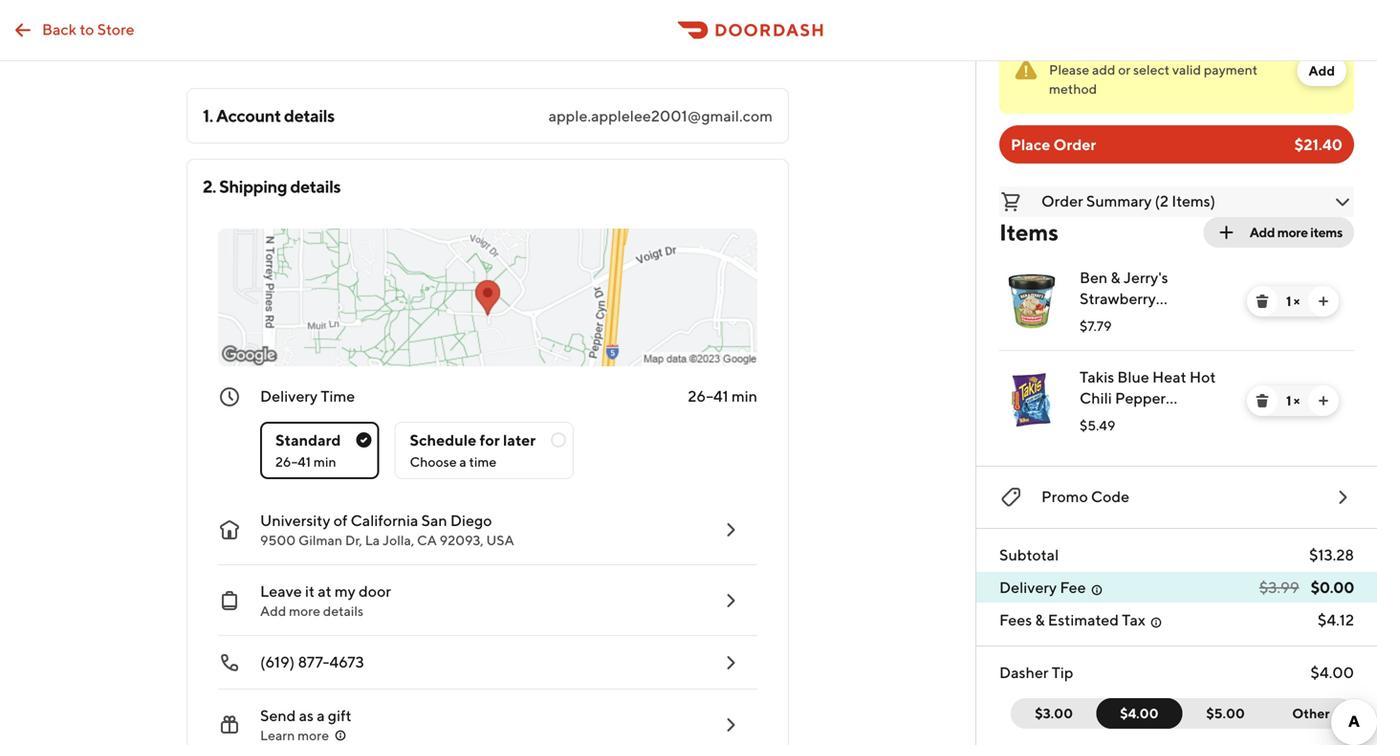 Task type: locate. For each thing, give the bounding box(es) containing it.
a
[[459, 454, 467, 470], [317, 706, 325, 725]]

2 vertical spatial add
[[260, 603, 286, 619]]

0 vertical spatial details
[[284, 105, 335, 126]]

diego
[[450, 511, 492, 529]]

1 vertical spatial add one to cart image
[[1316, 393, 1331, 408]]

2 1 from the top
[[1286, 393, 1291, 408]]

1 vertical spatial &
[[1035, 611, 1045, 629]]

1 × from the top
[[1294, 293, 1300, 309]]

add inside leave it at my door add more details
[[260, 603, 286, 619]]

1 × for $7.79
[[1286, 293, 1300, 309]]

subtotal
[[1000, 546, 1059, 564]]

add up $21.40
[[1309, 63, 1335, 78]]

1 × for $5.49
[[1286, 393, 1300, 408]]

0 vertical spatial 1
[[1286, 293, 1291, 309]]

add one to cart image for $5.49
[[1316, 393, 1331, 408]]

1 vertical spatial ×
[[1294, 393, 1300, 408]]

valid
[[1173, 62, 1201, 77]]

0 vertical spatial more
[[1278, 224, 1308, 240]]

remove item from cart image for $5.49
[[1255, 393, 1270, 408]]

min
[[732, 387, 758, 405], [314, 454, 336, 470]]

learn more button
[[260, 726, 348, 745]]

add
[[1092, 62, 1116, 77]]

$4.00 right the $3.00 button on the right bottom of page
[[1120, 705, 1159, 721]]

1 horizontal spatial delivery
[[1000, 578, 1057, 596]]

1 1 from the top
[[1286, 293, 1291, 309]]

1 vertical spatial 26–41 min
[[275, 454, 336, 470]]

option group containing standard
[[260, 407, 758, 479]]

details down my
[[323, 603, 364, 619]]

delivery time
[[260, 387, 355, 405]]

option group
[[260, 407, 758, 479]]

jerry's
[[1124, 268, 1169, 286]]

add
[[1309, 63, 1335, 78], [1250, 224, 1275, 240], [260, 603, 286, 619]]

california
[[351, 511, 418, 529]]

more
[[1278, 224, 1308, 240], [289, 603, 320, 619], [298, 727, 329, 743]]

delivery down subtotal
[[1000, 578, 1057, 596]]

1 vertical spatial order
[[1042, 192, 1083, 210]]

1 horizontal spatial min
[[732, 387, 758, 405]]

a left time
[[459, 454, 467, 470]]

fees & estimated
[[1000, 611, 1119, 629]]

2 vertical spatial more
[[298, 727, 329, 743]]

more down it
[[289, 603, 320, 619]]

delivery for delivery
[[1000, 578, 1057, 596]]

$4.00
[[1311, 663, 1354, 682], [1120, 705, 1159, 721]]

1 1 × from the top
[[1286, 293, 1300, 309]]

add more items
[[1250, 224, 1343, 240]]

& for fees
[[1035, 611, 1045, 629]]

order right place
[[1054, 135, 1096, 154]]

more left items
[[1278, 224, 1308, 240]]

$3.00
[[1035, 705, 1073, 721]]

leave
[[260, 582, 302, 600]]

choose
[[410, 454, 457, 470]]

order up items
[[1042, 192, 1083, 210]]

fees
[[1000, 611, 1032, 629]]

order inside button
[[1042, 192, 1083, 210]]

None radio
[[260, 422, 379, 479], [395, 422, 574, 479], [260, 422, 379, 479], [395, 422, 574, 479]]

1 add one to cart image from the top
[[1316, 294, 1331, 309]]

1 horizontal spatial 26–41 min
[[688, 387, 758, 405]]

(619) 877-4673
[[260, 653, 364, 671]]

delivery for delivery time
[[260, 387, 318, 405]]

details right 1. account
[[284, 105, 335, 126]]

1 vertical spatial $4.00
[[1120, 705, 1159, 721]]

$4.00 inside button
[[1120, 705, 1159, 721]]

ca
[[417, 532, 437, 548]]

items
[[1000, 219, 1059, 246]]

other
[[1292, 705, 1330, 721]]

1 horizontal spatial $4.00
[[1311, 663, 1354, 682]]

$4.00 button
[[1096, 698, 1183, 729]]

×
[[1294, 293, 1300, 309], [1294, 393, 1300, 408]]

4673
[[329, 653, 364, 671]]

0 vertical spatial &
[[1111, 268, 1121, 286]]

2 vertical spatial details
[[323, 603, 364, 619]]

$21.40
[[1295, 135, 1343, 154]]

0 horizontal spatial 26–41
[[275, 454, 311, 470]]

× for $5.49
[[1294, 393, 1300, 408]]

promo
[[1042, 487, 1088, 506]]

1 vertical spatial more
[[289, 603, 320, 619]]

0 vertical spatial 26–41
[[688, 387, 729, 405]]

0 vertical spatial min
[[732, 387, 758, 405]]

order summary (2 items) button
[[1000, 187, 1354, 217]]

0 vertical spatial add
[[1309, 63, 1335, 78]]

92093,
[[440, 532, 484, 548]]

2 add one to cart image from the top
[[1316, 393, 1331, 408]]

1 remove item from cart image from the top
[[1255, 294, 1270, 309]]

of
[[334, 511, 348, 529]]

it
[[305, 582, 315, 600]]

more inside button
[[298, 727, 329, 743]]

summary
[[1086, 192, 1152, 210]]

delivery up standard
[[260, 387, 318, 405]]

1 vertical spatial 1 ×
[[1286, 393, 1300, 408]]

1 vertical spatial remove item from cart image
[[1255, 393, 1270, 408]]

learn more
[[260, 727, 329, 743]]

1 vertical spatial min
[[314, 454, 336, 470]]

2 × from the top
[[1294, 393, 1300, 408]]

estimated
[[1048, 611, 1119, 629]]

add left items
[[1250, 224, 1275, 240]]

more inside leave it at my door add more details
[[289, 603, 320, 619]]

details for 1. account details
[[284, 105, 335, 126]]

1 vertical spatial delivery
[[1000, 578, 1057, 596]]

fee
[[1060, 578, 1086, 596]]

& up strawberry
[[1111, 268, 1121, 286]]

0 vertical spatial $4.00
[[1311, 663, 1354, 682]]

add inside add "button"
[[1309, 63, 1335, 78]]

status containing please add or select valid payment method
[[1000, 44, 1354, 114]]

add inside add more items link
[[1250, 224, 1275, 240]]

1 ×
[[1286, 293, 1300, 309], [1286, 393, 1300, 408]]

add down leave
[[260, 603, 286, 619]]

0 vertical spatial remove item from cart image
[[1255, 294, 1270, 309]]

1 for $5.49
[[1286, 393, 1291, 408]]

0 vertical spatial ×
[[1294, 293, 1300, 309]]

$5.00 button
[[1171, 698, 1269, 729]]

0 horizontal spatial min
[[314, 454, 336, 470]]

2 remove item from cart image from the top
[[1255, 393, 1270, 408]]

to
[[80, 20, 94, 38]]

(619) 877-4673 button
[[203, 636, 758, 690]]

0 horizontal spatial 26–41 min
[[275, 454, 336, 470]]

please
[[1049, 62, 1090, 77]]

1 horizontal spatial &
[[1111, 268, 1121, 286]]

& inside ben & jerry's strawberry cheesecake ice cream (1 pt)
[[1111, 268, 1121, 286]]

0 horizontal spatial add
[[260, 603, 286, 619]]

2 horizontal spatial add
[[1309, 63, 1335, 78]]

2 1 × from the top
[[1286, 393, 1300, 408]]

strawberry
[[1080, 289, 1156, 308]]

1 horizontal spatial 26–41
[[688, 387, 729, 405]]

0 vertical spatial a
[[459, 454, 467, 470]]

method
[[1049, 81, 1097, 97]]

details right 2. shipping
[[290, 176, 341, 197]]

Other button
[[1268, 698, 1354, 729]]

later
[[503, 431, 536, 449]]

1 horizontal spatial a
[[459, 454, 467, 470]]

0 horizontal spatial a
[[317, 706, 325, 725]]

cheesecake
[[1080, 310, 1166, 329]]

0 horizontal spatial delivery
[[260, 387, 318, 405]]

0 vertical spatial order
[[1054, 135, 1096, 154]]

0 horizontal spatial $4.00
[[1120, 705, 1159, 721]]

please add or select valid payment method
[[1049, 62, 1258, 97]]

$5.49
[[1080, 418, 1116, 433]]

status
[[1000, 44, 1354, 114]]

1 vertical spatial details
[[290, 176, 341, 197]]

0 vertical spatial delivery
[[260, 387, 318, 405]]

26–41 inside option group
[[275, 454, 311, 470]]

remove item from cart image
[[1255, 294, 1270, 309], [1255, 393, 1270, 408]]

details
[[284, 105, 335, 126], [290, 176, 341, 197], [323, 603, 364, 619]]

26–41
[[688, 387, 729, 405], [275, 454, 311, 470]]

1 vertical spatial add
[[1250, 224, 1275, 240]]

& right fees
[[1035, 611, 1045, 629]]

$4.00 up other
[[1311, 663, 1354, 682]]

0 horizontal spatial &
[[1035, 611, 1045, 629]]

add one to cart image
[[1316, 294, 1331, 309], [1316, 393, 1331, 408]]

select
[[1134, 62, 1170, 77]]

26–41 min
[[688, 387, 758, 405], [275, 454, 336, 470]]

delivery
[[260, 387, 318, 405], [1000, 578, 1057, 596]]

1 vertical spatial 1
[[1286, 393, 1291, 408]]

(619)
[[260, 653, 295, 671]]

a right 'as'
[[317, 706, 325, 725]]

1. account details
[[203, 105, 335, 126]]

&
[[1111, 268, 1121, 286], [1035, 611, 1045, 629]]

0 vertical spatial 1 ×
[[1286, 293, 1300, 309]]

9500
[[260, 532, 296, 548]]

0 vertical spatial add one to cart image
[[1316, 294, 1331, 309]]

more down 'as'
[[298, 727, 329, 743]]

1 vertical spatial 26–41
[[275, 454, 311, 470]]

1 horizontal spatial add
[[1250, 224, 1275, 240]]

send
[[260, 706, 296, 725]]

$3.00 button
[[1011, 698, 1109, 729]]



Task type: vqa. For each thing, say whether or not it's contained in the screenshot.
Jurassic Pork Benedict image
no



Task type: describe. For each thing, give the bounding box(es) containing it.
back
[[42, 20, 77, 38]]

time
[[321, 387, 355, 405]]

code
[[1091, 487, 1130, 506]]

remove item from cart image for $7.79
[[1255, 294, 1270, 309]]

2. shipping
[[203, 176, 287, 197]]

or
[[1118, 62, 1131, 77]]

more for add
[[1278, 224, 1308, 240]]

send as a gift
[[260, 706, 352, 725]]

add one to cart image for $7.79
[[1316, 294, 1331, 309]]

jolla,
[[383, 532, 414, 548]]

time
[[469, 454, 497, 470]]

tax
[[1122, 611, 1146, 629]]

cream
[[1080, 331, 1127, 350]]

schedule for later
[[410, 431, 536, 449]]

back to store link
[[0, 11, 146, 49]]

schedule
[[410, 431, 477, 449]]

tip
[[1052, 663, 1074, 682]]

university of california san diego 9500 gilman dr,  la jolla,  ca 92093,  usa
[[260, 511, 514, 548]]

$13.28
[[1309, 546, 1354, 564]]

2. shipping details
[[203, 176, 341, 197]]

promo code
[[1042, 487, 1130, 506]]

(1
[[1130, 331, 1141, 350]]

place
[[1011, 135, 1051, 154]]

tip amount option group
[[1011, 698, 1354, 729]]

gilman
[[298, 532, 342, 548]]

add for add more items
[[1250, 224, 1275, 240]]

leave it at my door add more details
[[260, 582, 391, 619]]

add for add
[[1309, 63, 1335, 78]]

choose a time
[[410, 454, 497, 470]]

gift
[[328, 706, 352, 725]]

877-
[[298, 653, 329, 671]]

items
[[1311, 224, 1343, 240]]

as
[[299, 706, 314, 725]]

$4.12
[[1318, 611, 1354, 629]]

details inside leave it at my door add more details
[[323, 603, 364, 619]]

door
[[359, 582, 391, 600]]

1 for $7.79
[[1286, 293, 1291, 309]]

$7.79
[[1080, 318, 1112, 334]]

$3.99
[[1260, 578, 1300, 596]]

× for $7.79
[[1294, 293, 1300, 309]]

$5.00
[[1207, 705, 1245, 721]]

takis blue heat hot chili pepper extreme spicy rolled tortilla chips (9.9 oz) image
[[1003, 372, 1061, 429]]

back to store
[[42, 20, 135, 38]]

(2
[[1155, 192, 1169, 210]]

my
[[335, 582, 356, 600]]

pt)
[[1144, 331, 1164, 350]]

ben & jerry's strawberry cheesecake ice cream (1 pt) list
[[984, 252, 1354, 451]]

items)
[[1172, 192, 1216, 210]]

university
[[260, 511, 330, 529]]

usa
[[486, 532, 514, 548]]

dr,
[[345, 532, 362, 548]]

add more items link
[[1204, 217, 1354, 248]]

standard
[[275, 431, 341, 449]]

la
[[365, 532, 380, 548]]

& for ben
[[1111, 268, 1121, 286]]

at
[[318, 582, 332, 600]]

dasher tip
[[1000, 663, 1074, 682]]

for
[[480, 431, 500, 449]]

0 vertical spatial 26–41 min
[[688, 387, 758, 405]]

ben & jerry's strawberry cheesecake ice cream (1 pt) image
[[1003, 273, 1061, 330]]

store
[[97, 20, 135, 38]]

learn
[[260, 727, 295, 743]]

apple.applelee2001@gmail.com
[[549, 107, 773, 125]]

place order
[[1011, 135, 1096, 154]]

details for 2. shipping details
[[290, 176, 341, 197]]

$0.00
[[1311, 578, 1354, 596]]

san
[[421, 511, 447, 529]]

promo code button
[[1000, 482, 1354, 513]]

1 vertical spatial a
[[317, 706, 325, 725]]

1. account
[[203, 105, 281, 126]]

ben & jerry's strawberry cheesecake ice cream (1 pt)
[[1080, 268, 1190, 350]]

26–41 min inside option group
[[275, 454, 336, 470]]

dasher
[[1000, 663, 1049, 682]]

ben
[[1080, 268, 1108, 286]]

payment
[[1204, 62, 1258, 77]]

ice
[[1169, 310, 1190, 329]]

add button
[[1297, 55, 1347, 86]]

more for learn
[[298, 727, 329, 743]]



